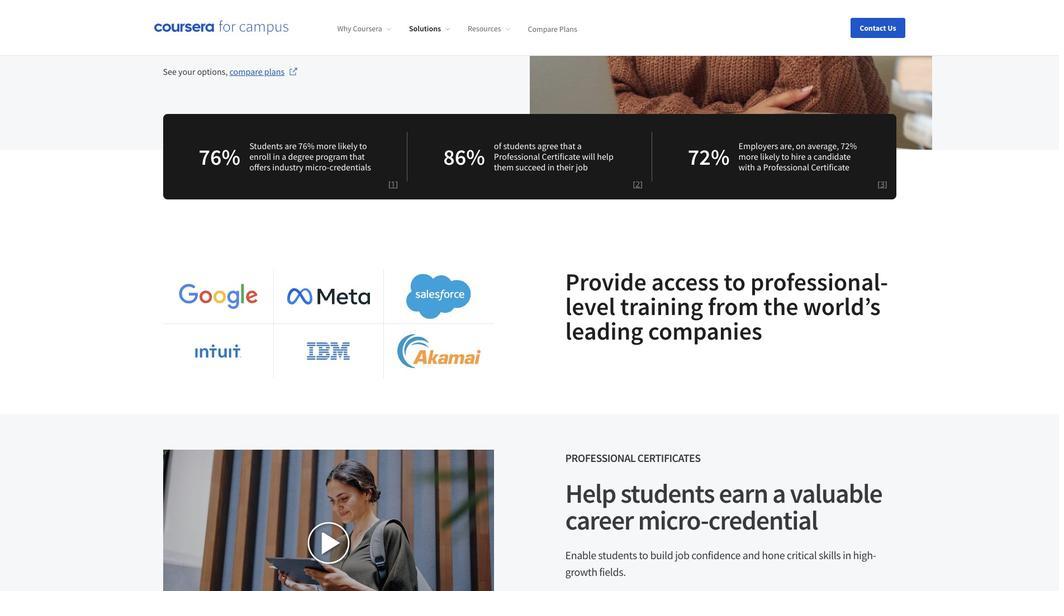 Task type: describe. For each thing, give the bounding box(es) containing it.
likely inside employers are, on average, 72% more likely to hire a candidate with a professional certificate
[[760, 151, 780, 162]]

offers
[[249, 162, 271, 173]]

micro- inside students are 76% more likely to enroll in a degree program that offers industry micro-credentials
[[305, 162, 330, 173]]

employers
[[739, 140, 778, 151]]

professional certificates
[[565, 451, 701, 465]]

build
[[650, 548, 673, 562]]

0 horizontal spatial 72%
[[688, 143, 730, 171]]

akamai image
[[397, 334, 480, 368]]

will
[[582, 151, 595, 162]]

leading
[[565, 316, 643, 347]]

to inside students are 76% more likely to enroll in a degree program that offers industry micro-credentials
[[359, 140, 367, 151]]

2
[[636, 179, 640, 189]]

that inside of students agree that a professional certificate will help them succeed in their job
[[560, 140, 575, 151]]

solutions link
[[409, 24, 450, 34]]

degree
[[288, 151, 314, 162]]

to inside employers are, on average, 72% more likely to hire a candidate with a professional certificate
[[782, 151, 789, 162]]

meta logo image
[[287, 288, 370, 305]]

hire
[[791, 151, 806, 162]]

0 horizontal spatial 76%
[[199, 143, 240, 171]]

of students agree that a professional certificate will help them succeed in their job
[[494, 140, 614, 173]]

us
[[888, 23, 896, 33]]

high-
[[853, 548, 876, 562]]

succeed
[[516, 162, 546, 173]]

and
[[743, 548, 760, 562]]

options,
[[197, 66, 228, 77]]

us
[[213, 32, 222, 44]]

their
[[556, 162, 574, 173]]

enroll
[[249, 151, 271, 162]]

level
[[565, 291, 615, 322]]

students for of
[[503, 140, 536, 151]]

students are 76% more likely to enroll in a degree program that offers industry micro-credentials
[[249, 140, 371, 173]]

companies
[[648, 316, 762, 347]]

help students earn a valuable career micro-credential
[[565, 477, 882, 537]]

contact us button
[[851, 18, 905, 38]]

students
[[249, 140, 283, 151]]

coursera
[[353, 24, 382, 34]]

google image
[[177, 283, 260, 310]]

valuable
[[790, 477, 882, 510]]

in inside students are 76% more likely to enroll in a degree program that offers industry micro-credentials
[[273, 151, 280, 162]]

earn
[[719, 477, 768, 510]]

why coursera
[[337, 24, 382, 34]]

job inside of students agree that a professional certificate will help them succeed in their job
[[576, 162, 588, 173]]

3
[[880, 179, 885, 189]]

[ for 86%
[[633, 179, 636, 189]]

plans
[[264, 66, 285, 77]]

in inside enable students to build job confidence and hone critical skills in high- growth fields.
[[843, 548, 851, 562]]

76% inside students are 76% more likely to enroll in a degree program that offers industry micro-credentials
[[298, 140, 315, 151]]

[ 1 ]
[[388, 179, 398, 189]]

students for help
[[620, 477, 714, 510]]

compare plans link
[[230, 65, 298, 78]]

likely inside students are 76% more likely to enroll in a degree program that offers industry micro-credentials
[[338, 140, 358, 151]]

career
[[565, 504, 633, 537]]

ibm leader logo image
[[306, 329, 351, 374]]

access
[[651, 267, 719, 297]]

training
[[620, 291, 703, 322]]

micro- inside help students earn a valuable career micro-credential
[[638, 504, 708, 537]]

credential
[[708, 504, 818, 537]]

from
[[708, 291, 759, 322]]

are,
[[780, 140, 794, 151]]

more inside students are 76% more likely to enroll in a degree program that offers industry micro-credentials
[[316, 140, 336, 151]]

professional-
[[751, 267, 888, 297]]

compare
[[528, 24, 558, 34]]

[ for 72%
[[878, 179, 880, 189]]

contact for contact us
[[860, 23, 886, 33]]

a right with
[[757, 162, 761, 173]]

confidence
[[692, 548, 741, 562]]

contact us link
[[163, 25, 240, 51]]

plans
[[559, 24, 577, 34]]



Task type: vqa. For each thing, say whether or not it's contained in the screenshot.
CERTIFICATE in the Employers are, on average, 72% more likely to hire a candidate with a Professional Certificate
yes



Task type: locate. For each thing, give the bounding box(es) containing it.
] for 76%
[[395, 179, 398, 189]]

a left degree
[[282, 151, 286, 162]]

contact inside button
[[860, 23, 886, 33]]

why coursera link
[[337, 24, 391, 34]]

1 vertical spatial micro-
[[638, 504, 708, 537]]

in right skills
[[843, 548, 851, 562]]

program
[[316, 151, 348, 162]]

likely left are,
[[760, 151, 780, 162]]

students inside help students earn a valuable career micro-credential
[[620, 477, 714, 510]]

contact
[[860, 23, 886, 33], [181, 32, 211, 44]]

1 vertical spatial job
[[675, 548, 690, 562]]

more inside employers are, on average, 72% more likely to hire a candidate with a professional certificate
[[739, 151, 758, 162]]

3 ] from the left
[[885, 179, 887, 189]]

micro-credentials video thumb image
[[163, 450, 494, 591]]

salesforce logo image
[[407, 274, 471, 319]]

professional inside employers are, on average, 72% more likely to hire a candidate with a professional certificate
[[763, 162, 809, 173]]

micro- up build
[[638, 504, 708, 537]]

certificate
[[542, 151, 580, 162], [811, 162, 849, 173]]

likely
[[338, 140, 358, 151], [760, 151, 780, 162]]

1 horizontal spatial [
[[633, 179, 636, 189]]

contact left "us"
[[181, 32, 211, 44]]

solutions
[[409, 24, 441, 34]]

in left their
[[548, 162, 555, 173]]

students
[[503, 140, 536, 151], [620, 477, 714, 510], [598, 548, 637, 562]]

that inside students are 76% more likely to enroll in a degree program that offers industry micro-credentials
[[350, 151, 365, 162]]

employers are, on average, 72% more likely to hire a candidate with a professional certificate
[[739, 140, 857, 173]]

job right their
[[576, 162, 588, 173]]

0 horizontal spatial job
[[576, 162, 588, 173]]

1 horizontal spatial 76%
[[298, 140, 315, 151]]

a right 'earn' at right bottom
[[772, 477, 785, 510]]

that right program
[[350, 151, 365, 162]]

candidate
[[814, 151, 851, 162]]

more right degree
[[316, 140, 336, 151]]

in
[[273, 151, 280, 162], [548, 162, 555, 173], [843, 548, 851, 562]]

of
[[494, 140, 501, 151]]

more
[[316, 140, 336, 151], [739, 151, 758, 162]]

0 horizontal spatial [
[[388, 179, 391, 189]]

1 horizontal spatial micro-
[[638, 504, 708, 537]]

average,
[[807, 140, 839, 151]]

to
[[359, 140, 367, 151], [782, 151, 789, 162], [724, 267, 746, 297], [639, 548, 648, 562]]

job
[[576, 162, 588, 173], [675, 548, 690, 562]]

with
[[739, 162, 755, 173]]

resources link
[[468, 24, 510, 34]]

a inside help students earn a valuable career micro-credential
[[772, 477, 785, 510]]

help
[[597, 151, 614, 162]]

certificate inside of students agree that a professional certificate will help them succeed in their job
[[542, 151, 580, 162]]

to inside enable students to build job confidence and hone critical skills in high- growth fields.
[[639, 548, 648, 562]]

a right hire at the top of page
[[807, 151, 812, 162]]

1 ] from the left
[[395, 179, 398, 189]]

to inside the provide access to professional- level training from the world's leading companies
[[724, 267, 746, 297]]

2 vertical spatial students
[[598, 548, 637, 562]]

certificate down average,
[[811, 162, 849, 173]]

compare plans
[[230, 66, 285, 77]]

enable
[[565, 548, 596, 562]]

professional
[[494, 151, 540, 162], [763, 162, 809, 173], [565, 451, 636, 465]]

86%
[[443, 143, 485, 171]]

skills
[[819, 548, 841, 562]]

a inside of students agree that a professional certificate will help them succeed in their job
[[577, 140, 582, 151]]

0 horizontal spatial professional
[[494, 151, 540, 162]]

0 horizontal spatial contact
[[181, 32, 211, 44]]

certificate left the will
[[542, 151, 580, 162]]

2 ] from the left
[[640, 179, 643, 189]]

industry
[[272, 162, 303, 173]]

likely up credentials on the left of page
[[338, 140, 358, 151]]

your
[[178, 66, 195, 77]]

1 horizontal spatial that
[[560, 140, 575, 151]]

fields.
[[599, 565, 626, 579]]

2 horizontal spatial in
[[843, 548, 851, 562]]

to right access
[[724, 267, 746, 297]]

[ 2 ]
[[633, 179, 643, 189]]

2 horizontal spatial ]
[[885, 179, 887, 189]]

2 horizontal spatial professional
[[763, 162, 809, 173]]

students right of
[[503, 140, 536, 151]]

coursera for campus image
[[154, 20, 288, 35]]

students down certificates
[[620, 477, 714, 510]]

students inside of students agree that a professional certificate will help them succeed in their job
[[503, 140, 536, 151]]

contact us
[[860, 23, 896, 33]]

compare
[[230, 66, 262, 77]]

professional inside of students agree that a professional certificate will help them succeed in their job
[[494, 151, 540, 162]]

in right enroll
[[273, 151, 280, 162]]

enable students to build job confidence and hone critical skills in high- growth fields.
[[565, 548, 876, 579]]

provide
[[565, 267, 647, 297]]

micro-
[[305, 162, 330, 173], [638, 504, 708, 537]]

1 horizontal spatial job
[[675, 548, 690, 562]]

compare plans link
[[528, 24, 577, 34]]

that right agree
[[560, 140, 575, 151]]

compare plans
[[528, 24, 577, 34]]

contact left us
[[860, 23, 886, 33]]

1 horizontal spatial more
[[739, 151, 758, 162]]

[ 3 ]
[[878, 179, 887, 189]]

micro- right the industry
[[305, 162, 330, 173]]

agree
[[537, 140, 558, 151]]

1 horizontal spatial in
[[548, 162, 555, 173]]

are
[[285, 140, 297, 151]]

a inside students are 76% more likely to enroll in a degree program that offers industry micro-credentials
[[282, 151, 286, 162]]

credentials
[[330, 162, 371, 173]]

] for 72%
[[885, 179, 887, 189]]

1 horizontal spatial likely
[[760, 151, 780, 162]]

0 vertical spatial students
[[503, 140, 536, 151]]

them
[[494, 162, 514, 173]]

help
[[565, 477, 616, 510]]

0 horizontal spatial ]
[[395, 179, 398, 189]]

72% inside employers are, on average, 72% more likely to hire a candidate with a professional certificate
[[841, 140, 857, 151]]

1
[[391, 179, 395, 189]]

[ for 76%
[[388, 179, 391, 189]]

0 horizontal spatial more
[[316, 140, 336, 151]]

more left are,
[[739, 151, 758, 162]]

0 horizontal spatial certificate
[[542, 151, 580, 162]]

resources
[[468, 24, 501, 34]]

1 horizontal spatial certificate
[[811, 162, 849, 173]]

to left hire at the top of page
[[782, 151, 789, 162]]

certificate inside employers are, on average, 72% more likely to hire a candidate with a professional certificate
[[811, 162, 849, 173]]

76% left enroll
[[199, 143, 240, 171]]

to up credentials on the left of page
[[359, 140, 367, 151]]

0 horizontal spatial likely
[[338, 140, 358, 151]]

provide access to professional- level training from the world's leading companies
[[565, 267, 888, 347]]

1 horizontal spatial contact
[[860, 23, 886, 33]]

a left the will
[[577, 140, 582, 151]]

2 [ from the left
[[633, 179, 636, 189]]

] for 86%
[[640, 179, 643, 189]]

0 horizontal spatial in
[[273, 151, 280, 162]]

1 horizontal spatial 72%
[[841, 140, 857, 151]]

0 vertical spatial micro-
[[305, 162, 330, 173]]

3 [ from the left
[[878, 179, 880, 189]]

72% left with
[[688, 143, 730, 171]]

in inside of students agree that a professional certificate will help them succeed in their job
[[548, 162, 555, 173]]

]
[[395, 179, 398, 189], [640, 179, 643, 189], [885, 179, 887, 189]]

see your options,
[[163, 66, 230, 77]]

world's
[[803, 291, 881, 322]]

on
[[796, 140, 806, 151]]

students for enable
[[598, 548, 637, 562]]

72% right average,
[[841, 140, 857, 151]]

2 horizontal spatial [
[[878, 179, 880, 189]]

1 horizontal spatial ]
[[640, 179, 643, 189]]

students up the fields. at bottom right
[[598, 548, 637, 562]]

a
[[577, 140, 582, 151], [282, 151, 286, 162], [807, 151, 812, 162], [757, 162, 761, 173], [772, 477, 785, 510]]

why
[[337, 24, 351, 34]]

intuit logo image
[[195, 344, 241, 358]]

1 [ from the left
[[388, 179, 391, 189]]

contact us
[[181, 32, 222, 44]]

76%
[[298, 140, 315, 151], [199, 143, 240, 171]]

0 horizontal spatial micro-
[[305, 162, 330, 173]]

critical
[[787, 548, 817, 562]]

that
[[560, 140, 575, 151], [350, 151, 365, 162]]

to left build
[[639, 548, 648, 562]]

contact for contact us
[[181, 32, 211, 44]]

students inside enable students to build job confidence and hone critical skills in high- growth fields.
[[598, 548, 637, 562]]

0 horizontal spatial that
[[350, 151, 365, 162]]

see
[[163, 66, 177, 77]]

growth
[[565, 565, 597, 579]]

hone
[[762, 548, 785, 562]]

the
[[764, 291, 798, 322]]

certificates
[[637, 451, 701, 465]]

76% right are
[[298, 140, 315, 151]]

job right build
[[675, 548, 690, 562]]

job inside enable students to build job confidence and hone critical skills in high- growth fields.
[[675, 548, 690, 562]]

1 horizontal spatial professional
[[565, 451, 636, 465]]

0 vertical spatial job
[[576, 162, 588, 173]]

1 vertical spatial students
[[620, 477, 714, 510]]



